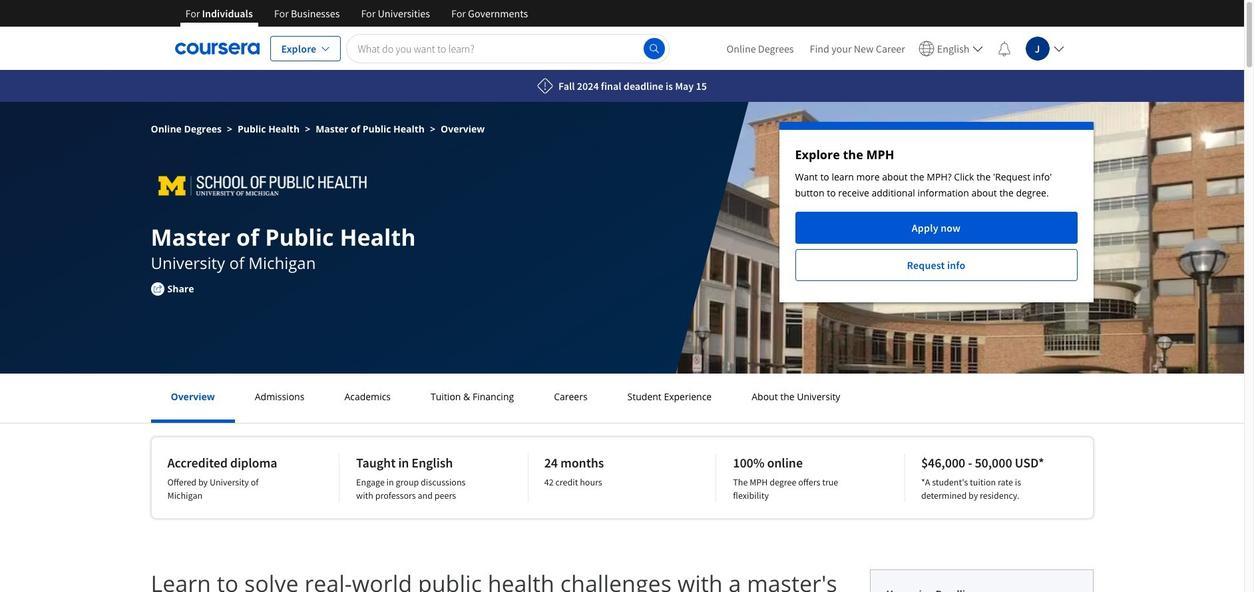 Task type: locate. For each thing, give the bounding box(es) containing it.
What do you want to learn? text field
[[347, 34, 670, 63]]

None search field
[[347, 34, 670, 63]]

banner navigation
[[175, 0, 539, 37]]



Task type: vqa. For each thing, say whether or not it's contained in the screenshot.
Browse's by
no



Task type: describe. For each thing, give the bounding box(es) containing it.
coursera image
[[175, 38, 259, 59]]

university of michigan image
[[151, 170, 374, 202]]



